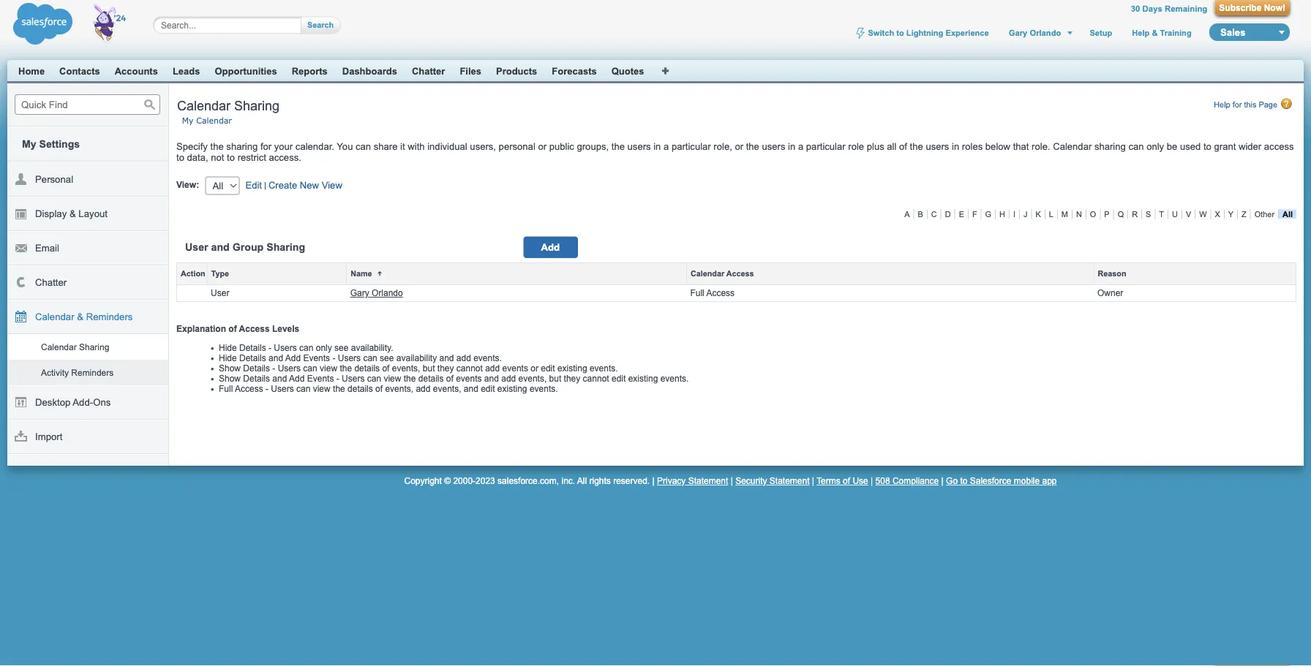 Task type: locate. For each thing, give the bounding box(es) containing it.
leads
[[173, 66, 200, 76]]

full down calendar access
[[691, 288, 705, 298]]

users right "role," at right top
[[762, 141, 786, 152]]

1 vertical spatial orlando
[[372, 288, 403, 298]]

2 vertical spatial edit
[[481, 384, 495, 394]]

statement right privacy
[[689, 477, 729, 486]]

d
[[946, 210, 951, 219]]

data,
[[187, 152, 208, 163]]

users right groups,
[[628, 141, 651, 152]]

0 vertical spatial cannot
[[457, 364, 483, 374]]

0 horizontal spatial a
[[664, 141, 669, 152]]

r link
[[1129, 210, 1143, 219]]

they
[[438, 364, 454, 374], [564, 374, 581, 384]]

to right go
[[961, 477, 968, 486]]

user up action
[[185, 242, 208, 253]]

calendar up full access
[[691, 269, 725, 279]]

2 sharing from the left
[[1095, 141, 1126, 152]]

security
[[736, 477, 767, 486]]

help for this page
[[1215, 100, 1278, 109]]

app
[[1043, 477, 1057, 486]]

user down "type"
[[211, 288, 229, 298]]

reminders
[[86, 312, 133, 323], [71, 368, 114, 378]]

gary
[[1009, 28, 1028, 37], [350, 288, 369, 298]]

| left privacy
[[653, 477, 655, 486]]

particular left role
[[807, 141, 846, 152]]

add
[[285, 354, 301, 363], [289, 374, 305, 384]]

my up specify
[[182, 116, 194, 126]]

gary orlando left setup
[[1009, 28, 1062, 37]]

sharing right group
[[267, 242, 305, 253]]

reminders up 'calendar sharing' link
[[86, 312, 133, 323]]

display & layout
[[35, 209, 108, 220]]

1 vertical spatial events
[[456, 374, 482, 384]]

v link
[[1183, 210, 1196, 219]]

0 horizontal spatial users
[[628, 141, 651, 152]]

restrict
[[238, 152, 266, 163]]

plus
[[867, 141, 885, 152]]

0 horizontal spatial calendar sharing
[[41, 342, 109, 352]]

1 horizontal spatial particular
[[807, 141, 846, 152]]

add
[[457, 354, 471, 363], [485, 364, 500, 374], [502, 374, 516, 384], [416, 384, 431, 394]]

gary right the experience
[[1009, 28, 1028, 37]]

2 horizontal spatial &
[[1152, 28, 1158, 37]]

gary orlando down sorted ascending icon
[[350, 288, 403, 298]]

0 vertical spatial gary
[[1009, 28, 1028, 37]]

1 horizontal spatial they
[[564, 374, 581, 384]]

1 horizontal spatial edit
[[541, 364, 555, 374]]

in left role
[[788, 141, 796, 152]]

orlando left setup
[[1030, 28, 1062, 37]]

|
[[264, 181, 266, 190], [653, 477, 655, 486], [731, 477, 733, 486], [812, 477, 815, 486], [871, 477, 873, 486], [942, 477, 944, 486]]

gary orlando
[[1009, 28, 1062, 37], [350, 288, 403, 298]]

chatter down email
[[35, 277, 67, 288]]

calendar
[[177, 98, 231, 113], [196, 116, 232, 126], [1053, 141, 1092, 152], [691, 269, 725, 279], [35, 312, 74, 323], [41, 342, 77, 352]]

events
[[303, 354, 330, 363], [307, 374, 334, 384]]

1 horizontal spatial chatter
[[412, 66, 445, 76]]

details
[[355, 364, 380, 374], [419, 374, 444, 384], [348, 384, 373, 394]]

1 vertical spatial add
[[289, 374, 305, 384]]

help down 30
[[1133, 28, 1150, 37]]

calendar up my calendar
[[177, 98, 231, 113]]

0 horizontal spatial particular
[[672, 141, 711, 152]]

3 users from the left
[[926, 141, 950, 152]]

1 horizontal spatial my
[[182, 116, 194, 126]]

create new view link
[[269, 180, 342, 191]]

only left availability.
[[316, 343, 332, 353]]

2 vertical spatial &
[[77, 312, 83, 323]]

calendar right "role."
[[1053, 141, 1092, 152]]

access left levels
[[239, 324, 270, 334]]

0 vertical spatial only
[[1147, 141, 1165, 152]]

home link
[[18, 66, 45, 76]]

| right edit link
[[264, 181, 266, 190]]

help for help for this page
[[1215, 100, 1231, 109]]

1 horizontal spatial full
[[691, 288, 705, 298]]

group
[[233, 242, 264, 253]]

layout
[[79, 209, 108, 220]]

user for user
[[211, 288, 229, 298]]

see left availability.
[[335, 343, 349, 353]]

orlando down sorted ascending icon
[[372, 288, 403, 298]]

you
[[337, 141, 353, 152]]

2 vertical spatial view
[[313, 384, 331, 394]]

role
[[849, 141, 865, 152]]

privacy
[[657, 477, 686, 486]]

used
[[1181, 141, 1201, 152]]

my for my calendar
[[182, 116, 194, 126]]

0 horizontal spatial my
[[22, 138, 36, 150]]

0 vertical spatial but
[[423, 364, 435, 374]]

2 vertical spatial sharing
[[79, 342, 109, 352]]

for left this
[[1233, 100, 1243, 109]]

reminders down 'calendar sharing' link
[[71, 368, 114, 378]]

1 show from the top
[[219, 364, 241, 374]]

your
[[274, 141, 293, 152]]

1 horizontal spatial help
[[1215, 100, 1231, 109]]

1 horizontal spatial &
[[77, 312, 83, 323]]

role.
[[1032, 141, 1051, 152]]

sorted ascending image
[[376, 270, 384, 278]]

1 horizontal spatial calendar sharing
[[177, 98, 280, 113]]

chatter link left files link
[[412, 66, 445, 76]]

2 in from the left
[[788, 141, 796, 152]]

h
[[1000, 210, 1006, 219]]

& left training
[[1152, 28, 1158, 37]]

sharing up restrict
[[226, 141, 258, 152]]

0 vertical spatial hide
[[219, 343, 237, 353]]

0 vertical spatial show
[[219, 364, 241, 374]]

o
[[1091, 210, 1097, 219]]

my left settings
[[22, 138, 36, 150]]

salesforce
[[970, 477, 1012, 486]]

or
[[538, 141, 547, 152], [735, 141, 744, 152], [531, 364, 539, 374]]

calendar sharing up my calendar link
[[177, 98, 280, 113]]

-
[[269, 343, 272, 353], [333, 354, 336, 363], [273, 364, 276, 374], [337, 374, 339, 384], [266, 384, 269, 394]]

all
[[1283, 210, 1293, 219], [577, 477, 587, 486]]

0 vertical spatial events
[[503, 364, 528, 374]]

new
[[300, 180, 319, 191]]

0 horizontal spatial help
[[1133, 28, 1150, 37]]

0 horizontal spatial gary
[[350, 288, 369, 298]]

1 horizontal spatial but
[[549, 374, 562, 384]]

0 vertical spatial orlando
[[1030, 28, 1062, 37]]

0 vertical spatial chatter link
[[412, 66, 445, 76]]

for
[[1233, 100, 1243, 109], [261, 141, 272, 152]]

g link
[[982, 210, 996, 219]]

& inside display & layout link
[[69, 209, 76, 220]]

0 horizontal spatial &
[[69, 209, 76, 220]]

reports link
[[292, 66, 328, 76]]

0 horizontal spatial chatter link
[[7, 266, 168, 300]]

days
[[1143, 4, 1163, 13]]

calendar.
[[296, 141, 334, 152]]

1 horizontal spatial existing
[[558, 364, 588, 374]]

leads link
[[173, 66, 200, 76]]

only inside hide details - users can only see availability. hide details and add events - users can see availability and add events. show details - users can view the details of events, but they cannot add events or edit existing events. show details and add events - users can view the details of events and add events, but they cannot edit existing events. full access - users can view the details of events, add events, and edit existing events.
[[316, 343, 332, 353]]

& left layout
[[69, 209, 76, 220]]

0 horizontal spatial full
[[219, 384, 233, 394]]

g
[[986, 210, 992, 219]]

to right not
[[227, 152, 235, 163]]

in right groups,
[[654, 141, 661, 152]]

2 horizontal spatial in
[[952, 141, 960, 152]]

0 vertical spatial see
[[335, 343, 349, 353]]

access down explanation of access levels
[[235, 384, 263, 394]]

user
[[185, 242, 208, 253], [211, 288, 229, 298]]

1 vertical spatial chatter
[[35, 277, 67, 288]]

0 vertical spatial &
[[1152, 28, 1158, 37]]

particular left "role," at right top
[[672, 141, 711, 152]]

this
[[1245, 100, 1257, 109]]

1 vertical spatial for
[[261, 141, 272, 152]]

access up full access
[[727, 269, 754, 279]]

1 horizontal spatial chatter link
[[412, 66, 445, 76]]

name
[[351, 269, 372, 279]]

0 horizontal spatial they
[[438, 364, 454, 374]]

chatter left files link
[[412, 66, 445, 76]]

personal
[[499, 141, 536, 152]]

import
[[35, 432, 63, 443]]

1 vertical spatial show
[[219, 374, 241, 384]]

or inside hide details - users can only see availability. hide details and add events - users can see availability and add events. show details - users can view the details of events, but they cannot add events or edit existing events. show details and add events - users can view the details of events and add events, but they cannot edit existing events. full access - users can view the details of events, add events, and edit existing events.
[[531, 364, 539, 374]]

None button
[[1215, 0, 1291, 15], [302, 16, 334, 34], [524, 237, 578, 258], [1215, 0, 1291, 15], [302, 16, 334, 34], [524, 237, 578, 258]]

statement right security at the right bottom
[[770, 477, 810, 486]]

salesforce.com image
[[10, 0, 138, 48]]

& inside calendar & reminders link
[[77, 312, 83, 323]]

accounts
[[115, 66, 158, 76]]

1 vertical spatial chatter link
[[7, 266, 168, 300]]

1 a from the left
[[664, 141, 669, 152]]

activity reminders link
[[7, 360, 168, 386]]

0 vertical spatial gary orlando
[[1009, 28, 1062, 37]]

a left "role," at right top
[[664, 141, 669, 152]]

s link
[[1143, 210, 1156, 219]]

in left the roles
[[952, 141, 960, 152]]

2 particular from the left
[[807, 141, 846, 152]]

only inside specify the sharing for your calendar.  you can share it with individual users, personal or public groups, the users in a particular role, or the users in a particular role plus all of the users in roles below that role.  calendar sharing can only be used to grant wider access to data, not to restrict access.
[[1147, 141, 1165, 152]]

1 horizontal spatial gary orlando
[[1009, 28, 1062, 37]]

1 vertical spatial they
[[564, 374, 581, 384]]

gary down 'name'
[[350, 288, 369, 298]]

1 vertical spatial view
[[384, 374, 401, 384]]

chatter link up calendar & reminders
[[7, 266, 168, 300]]

1 horizontal spatial only
[[1147, 141, 1165, 152]]

specify
[[176, 141, 208, 152]]

see down availability.
[[380, 354, 394, 363]]

1 vertical spatial help
[[1215, 100, 1231, 109]]

2 horizontal spatial edit
[[612, 374, 626, 384]]

sharing down opportunities 'link'
[[234, 98, 280, 113]]

settings
[[39, 138, 80, 150]]

0 horizontal spatial gary orlando
[[350, 288, 403, 298]]

create
[[269, 180, 297, 191]]

0 vertical spatial details
[[355, 364, 380, 374]]

0 horizontal spatial for
[[261, 141, 272, 152]]

for left your
[[261, 141, 272, 152]]

1 vertical spatial full
[[219, 384, 233, 394]]

only left be
[[1147, 141, 1165, 152]]

calendar sharing up activity reminders
[[41, 342, 109, 352]]

all right 'inc.'
[[577, 477, 587, 486]]

0 horizontal spatial in
[[654, 141, 661, 152]]

1 vertical spatial calendar sharing
[[41, 342, 109, 352]]

0 vertical spatial existing
[[558, 364, 588, 374]]

1 horizontal spatial user
[[211, 288, 229, 298]]

0 vertical spatial sharing
[[234, 98, 280, 113]]

0 horizontal spatial existing
[[498, 384, 527, 394]]

grant
[[1215, 141, 1237, 152]]

desktop
[[35, 397, 71, 408]]

sharing up the activity reminders link
[[79, 342, 109, 352]]

help left this
[[1215, 100, 1231, 109]]

e
[[959, 210, 965, 219]]

2 show from the top
[[219, 374, 241, 384]]

users left the roles
[[926, 141, 950, 152]]

privacy statement link
[[657, 477, 729, 486]]

0 vertical spatial help
[[1133, 28, 1150, 37]]

0 vertical spatial my
[[182, 116, 194, 126]]

activity reminders
[[41, 368, 114, 378]]

to right "switch" at the right top of page
[[897, 28, 905, 37]]

& for calendar
[[77, 312, 83, 323]]

0 horizontal spatial user
[[185, 242, 208, 253]]

security statement link
[[736, 477, 810, 486]]

2 statement from the left
[[770, 477, 810, 486]]

1 particular from the left
[[672, 141, 711, 152]]

0 horizontal spatial sharing
[[226, 141, 258, 152]]

a left role
[[799, 141, 804, 152]]

2 horizontal spatial users
[[926, 141, 950, 152]]

action
[[181, 269, 205, 279]]

files
[[460, 66, 482, 76]]

opportunities link
[[215, 66, 277, 76]]

1 horizontal spatial gary
[[1009, 28, 1028, 37]]

sharing left be
[[1095, 141, 1126, 152]]

1 horizontal spatial see
[[380, 354, 394, 363]]

c link
[[928, 210, 942, 219]]

1 horizontal spatial events
[[503, 364, 528, 374]]

0 horizontal spatial only
[[316, 343, 332, 353]]

1 vertical spatial user
[[211, 288, 229, 298]]

1 horizontal spatial for
[[1233, 100, 1243, 109]]

y
[[1229, 210, 1234, 219]]

it
[[400, 141, 405, 152]]

training
[[1161, 28, 1192, 37]]

all right other link
[[1283, 210, 1293, 219]]

1 horizontal spatial statement
[[770, 477, 810, 486]]

& up 'calendar sharing' link
[[77, 312, 83, 323]]

1 vertical spatial gary
[[350, 288, 369, 298]]

1 vertical spatial &
[[69, 209, 76, 220]]

other link
[[1252, 210, 1280, 219]]

full down explanation of access levels
[[219, 384, 233, 394]]

1 vertical spatial hide
[[219, 354, 237, 363]]

events,
[[392, 364, 421, 374], [519, 374, 547, 384], [385, 384, 414, 394], [433, 384, 462, 394]]

y link
[[1225, 210, 1239, 219]]

0 vertical spatial they
[[438, 364, 454, 374]]

to
[[897, 28, 905, 37], [1204, 141, 1212, 152], [176, 152, 184, 163], [227, 152, 235, 163], [961, 477, 968, 486]]

1 hide from the top
[[219, 343, 237, 353]]

but
[[423, 364, 435, 374], [549, 374, 562, 384]]

owner
[[1098, 288, 1124, 298]]

1 horizontal spatial sharing
[[1095, 141, 1126, 152]]

sharing
[[226, 141, 258, 152], [1095, 141, 1126, 152]]



Task type: describe. For each thing, give the bounding box(es) containing it.
1 vertical spatial sharing
[[267, 242, 305, 253]]

help for help & training
[[1133, 28, 1150, 37]]

2 vertical spatial details
[[348, 384, 373, 394]]

0 vertical spatial calendar sharing
[[177, 98, 280, 113]]

1 statement from the left
[[689, 477, 729, 486]]

access inside hide details - users can only see availability. hide details and add events - users can see availability and add events. show details - users can view the details of events, but they cannot add events or edit existing events. show details and add events - users can view the details of events and add events, but they cannot edit existing events. full access - users can view the details of events, add events, and edit existing events.
[[235, 384, 263, 394]]

name link
[[351, 269, 388, 279]]

help & training link
[[1131, 28, 1194, 37]]

display
[[35, 209, 67, 220]]

contacts link
[[59, 66, 100, 76]]

switch to lightning experience link
[[855, 28, 991, 39]]

2 a from the left
[[799, 141, 804, 152]]

calendar inside specify the sharing for your calendar.  you can share it with individual users, personal or public groups, the users in a particular role, or the users in a particular role plus all of the users in roles below that role.  calendar sharing can only be used to grant wider access to data, not to restrict access.
[[1053, 141, 1092, 152]]

t
[[1160, 210, 1165, 219]]

copyright
[[404, 477, 442, 486]]

2 vertical spatial existing
[[498, 384, 527, 394]]

1 horizontal spatial all
[[1283, 210, 1293, 219]]

role,
[[714, 141, 733, 152]]

0 vertical spatial add
[[285, 354, 301, 363]]

0 horizontal spatial see
[[335, 343, 349, 353]]

z link
[[1239, 210, 1252, 219]]

remaining
[[1165, 4, 1208, 13]]

1 vertical spatial edit
[[612, 374, 626, 384]]

1 horizontal spatial orlando
[[1030, 28, 1062, 37]]

1 vertical spatial reminders
[[71, 368, 114, 378]]

0 vertical spatial for
[[1233, 100, 1243, 109]]

availability
[[397, 354, 437, 363]]

below
[[986, 141, 1011, 152]]

display & layout link
[[7, 197, 168, 231]]

ons
[[93, 397, 111, 408]]

calendar up 'calendar sharing' link
[[35, 312, 74, 323]]

n link
[[1073, 210, 1087, 219]]

f
[[973, 210, 978, 219]]

full access
[[691, 288, 735, 298]]

gary orlando link
[[350, 288, 403, 298]]

0 vertical spatial view
[[320, 364, 337, 374]]

of inside specify the sharing for your calendar.  you can share it with individual users, personal or public groups, the users in a particular role, or the users in a particular role plus all of the users in roles below that role.  calendar sharing can only be used to grant wider access to data, not to restrict access.
[[900, 141, 908, 152]]

1 vertical spatial gary orlando
[[350, 288, 403, 298]]

accounts link
[[115, 66, 158, 76]]

to right used
[[1204, 141, 1212, 152]]

1 vertical spatial but
[[549, 374, 562, 384]]

w link
[[1196, 210, 1212, 219]]

1 vertical spatial events
[[307, 374, 334, 384]]

30 days remaining
[[1132, 4, 1208, 13]]

2 horizontal spatial existing
[[629, 374, 658, 384]]

go
[[947, 477, 958, 486]]

r
[[1133, 210, 1138, 219]]

h link
[[996, 210, 1010, 219]]

2000-
[[453, 477, 476, 486]]

explanation of access levels
[[176, 324, 300, 334]]

share
[[374, 141, 398, 152]]

1 vertical spatial details
[[419, 374, 444, 384]]

2023
[[476, 477, 495, 486]]

all
[[887, 141, 897, 152]]

| left security at the right bottom
[[731, 477, 733, 486]]

not
[[211, 152, 224, 163]]

edit | create new view
[[246, 180, 342, 191]]

1 in from the left
[[654, 141, 661, 152]]

| inside edit | create new view
[[264, 181, 266, 190]]

to down specify
[[176, 152, 184, 163]]

| left go
[[942, 477, 944, 486]]

0 horizontal spatial but
[[423, 364, 435, 374]]

p link
[[1101, 210, 1115, 219]]

v
[[1186, 210, 1192, 219]]

quotes
[[612, 66, 645, 76]]

1 vertical spatial cannot
[[583, 374, 610, 384]]

roles
[[962, 141, 983, 152]]

calendar up specify
[[196, 116, 232, 126]]

j
[[1024, 210, 1028, 219]]

edit link
[[246, 180, 262, 191]]

quotes link
[[612, 66, 645, 76]]

my settings link
[[7, 127, 168, 160]]

calendar & reminders
[[35, 312, 133, 323]]

go to salesforce mobile app link
[[947, 477, 1057, 486]]

k link
[[1032, 210, 1046, 219]]

full inside hide details - users can only see availability. hide details and add events - users can see availability and add events. show details - users can view the details of events, but they cannot add events or edit existing events. show details and add events - users can view the details of events and add events, but they cannot edit existing events. full access - users can view the details of events, add events, and edit existing events.
[[219, 384, 233, 394]]

users,
[[470, 141, 496, 152]]

| left the terms
[[812, 477, 815, 486]]

0 horizontal spatial chatter
[[35, 277, 67, 288]]

i link
[[1010, 210, 1020, 219]]

for inside specify the sharing for your calendar.  you can share it with individual users, personal or public groups, the users in a particular role, or the users in a particular role plus all of the users in roles below that role.  calendar sharing can only be used to grant wider access to data, not to restrict access.
[[261, 141, 272, 152]]

all tabs image
[[662, 66, 671, 74]]

user for user and group sharing
[[185, 242, 208, 253]]

0 vertical spatial reminders
[[86, 312, 133, 323]]

0 vertical spatial full
[[691, 288, 705, 298]]

0 vertical spatial chatter
[[412, 66, 445, 76]]

2 hide from the top
[[219, 354, 237, 363]]

s
[[1146, 210, 1152, 219]]

0 horizontal spatial cannot
[[457, 364, 483, 374]]

Quick Find text field
[[15, 94, 160, 115]]

l link
[[1046, 210, 1058, 219]]

my settings
[[22, 138, 80, 150]]

1 sharing from the left
[[226, 141, 258, 152]]

i
[[1014, 210, 1016, 219]]

help for this page link
[[1215, 98, 1293, 110]]

setup link
[[1089, 28, 1114, 37]]

2 users from the left
[[762, 141, 786, 152]]

salesforce.com,
[[498, 477, 559, 486]]

Search... text field
[[161, 19, 287, 31]]

a link
[[901, 210, 915, 219]]

w
[[1200, 210, 1207, 219]]

0 vertical spatial events
[[303, 354, 330, 363]]

x link
[[1212, 210, 1225, 219]]

compliance
[[893, 477, 939, 486]]

hide details - users can only see availability. hide details and add events - users can see availability and add events. show details - users can view the details of events, but they cannot add events or edit existing events. show details and add events - users can view the details of events and add events, but they cannot edit existing events. full access - users can view the details of events, add events, and edit existing events.
[[219, 343, 689, 394]]

contacts
[[59, 66, 100, 76]]

0 horizontal spatial edit
[[481, 384, 495, 394]]

add-
[[73, 397, 93, 408]]

1 vertical spatial see
[[380, 354, 394, 363]]

my for my settings
[[22, 138, 36, 150]]

calendar access
[[691, 269, 754, 279]]

dashboards link
[[342, 66, 397, 76]]

& for display
[[69, 209, 76, 220]]

user and group sharing
[[185, 242, 305, 253]]

action type
[[181, 269, 229, 279]]

access.
[[269, 152, 301, 163]]

reports
[[292, 66, 328, 76]]

experience
[[946, 28, 989, 37]]

0 horizontal spatial all
[[577, 477, 587, 486]]

access down calendar access
[[707, 288, 735, 298]]

calendar & reminders link
[[7, 300, 168, 335]]

email link
[[7, 231, 168, 266]]

0 vertical spatial edit
[[541, 364, 555, 374]]

my calendar link
[[182, 116, 232, 126]]

inc.
[[562, 477, 575, 486]]

u
[[1173, 210, 1178, 219]]

& for help
[[1152, 28, 1158, 37]]

personal link
[[7, 163, 168, 197]]

m link
[[1058, 210, 1073, 219]]

reason
[[1098, 269, 1127, 279]]

m
[[1062, 210, 1069, 219]]

calendar sharing link
[[7, 335, 168, 360]]

setup
[[1090, 28, 1113, 37]]

calendar up activity
[[41, 342, 77, 352]]

3 in from the left
[[952, 141, 960, 152]]

| left "508"
[[871, 477, 873, 486]]

a
[[905, 210, 910, 219]]

0 horizontal spatial orlando
[[372, 288, 403, 298]]

1 users from the left
[[628, 141, 651, 152]]

l
[[1050, 210, 1054, 219]]



Task type: vqa. For each thing, say whether or not it's contained in the screenshot.
Owned to the top
no



